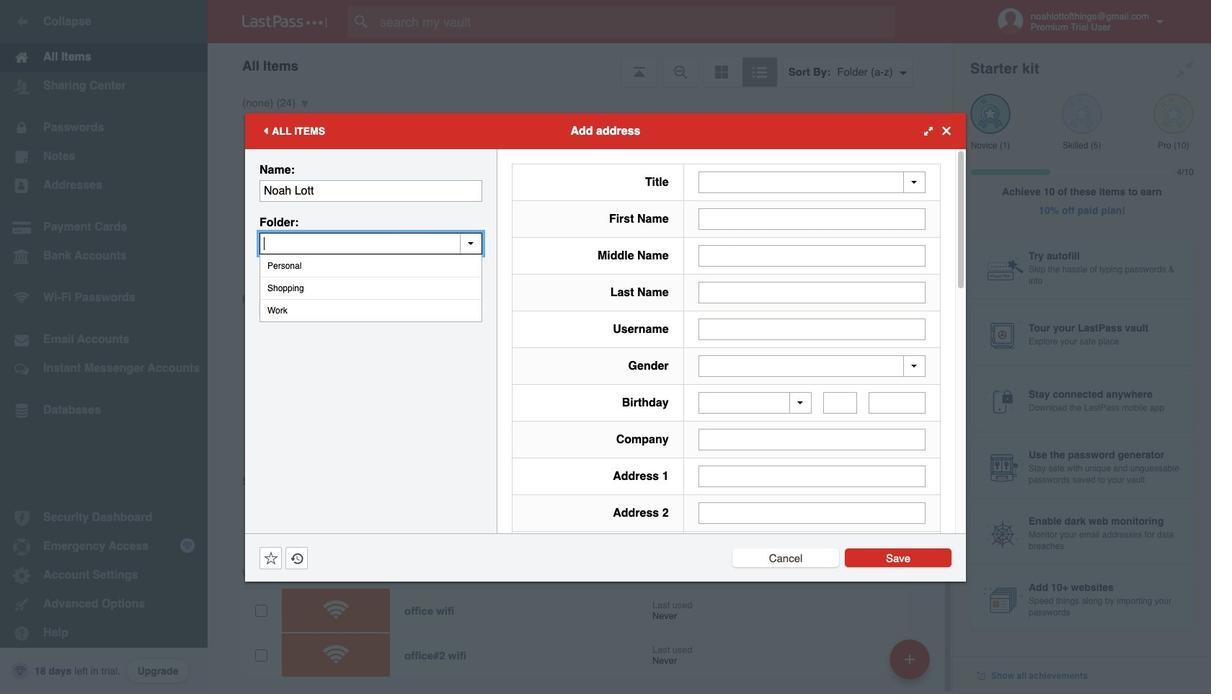 Task type: describe. For each thing, give the bounding box(es) containing it.
new item navigation
[[885, 635, 939, 694]]

main navigation navigation
[[0, 0, 208, 694]]

Search search field
[[348, 6, 924, 38]]

search my vault text field
[[348, 6, 924, 38]]

vault options navigation
[[208, 43, 953, 87]]



Task type: vqa. For each thing, say whether or not it's contained in the screenshot.
Password Field
no



Task type: locate. For each thing, give the bounding box(es) containing it.
lastpass image
[[242, 15, 327, 28]]

None text field
[[699, 208, 926, 230], [699, 318, 926, 340], [699, 503, 926, 524], [699, 208, 926, 230], [699, 318, 926, 340], [699, 503, 926, 524]]

dialog
[[245, 113, 966, 694]]

new item image
[[905, 654, 915, 665]]

None text field
[[260, 180, 482, 202], [260, 233, 482, 254], [699, 245, 926, 266], [699, 282, 926, 303], [824, 392, 858, 414], [869, 392, 926, 414], [699, 429, 926, 451], [699, 466, 926, 488], [260, 180, 482, 202], [260, 233, 482, 254], [699, 245, 926, 266], [699, 282, 926, 303], [824, 392, 858, 414], [869, 392, 926, 414], [699, 429, 926, 451], [699, 466, 926, 488]]



